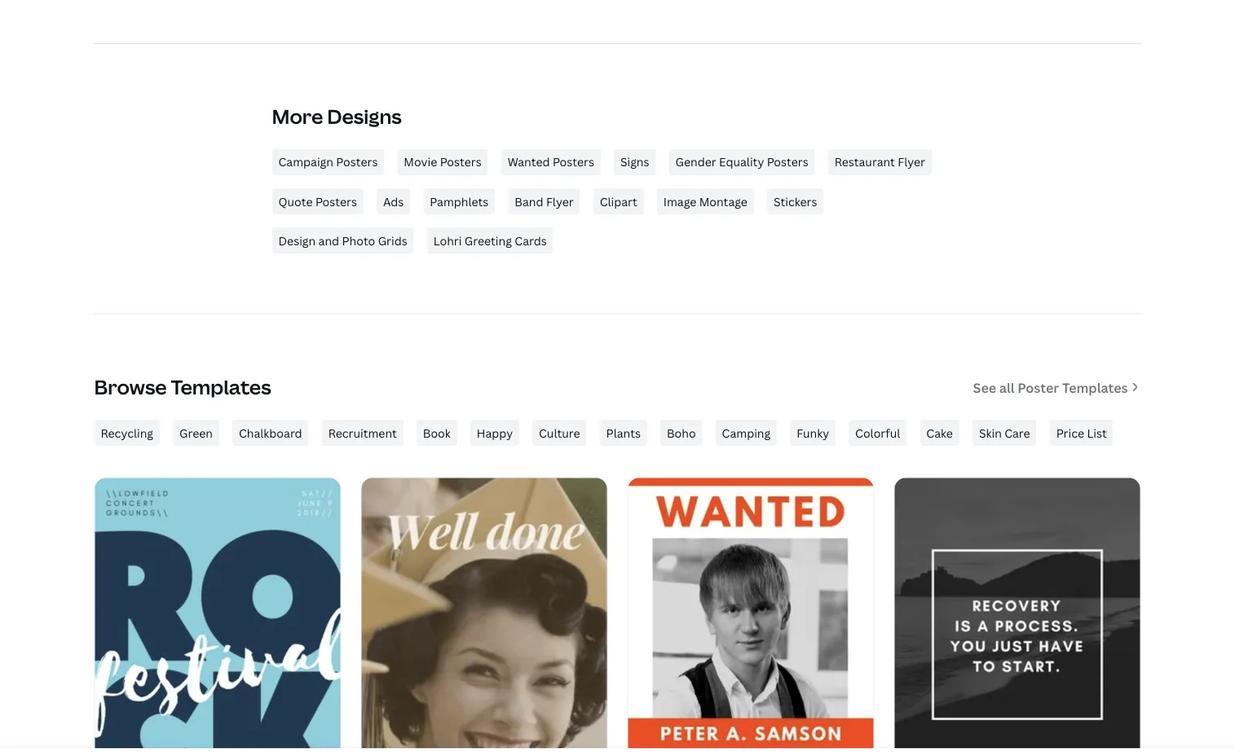 Task type: locate. For each thing, give the bounding box(es) containing it.
band flyer
[[515, 193, 574, 209]]

posters inside the campaign posters link
[[336, 154, 378, 170]]

campaign
[[278, 154, 334, 170]]

clipart
[[600, 193, 638, 209]]

posters for wanted posters
[[553, 154, 594, 170]]

quote posters link
[[272, 188, 364, 215]]

1 vertical spatial flyer
[[546, 193, 574, 209]]

more designs
[[272, 103, 402, 129]]

flyer right band
[[546, 193, 574, 209]]

templates up green
[[171, 374, 271, 400]]

price list link
[[1050, 420, 1114, 446]]

boho link
[[660, 420, 703, 446]]

posters right wanted
[[553, 154, 594, 170]]

flyer
[[898, 154, 926, 170], [546, 193, 574, 209]]

and
[[319, 233, 339, 248]]

clipart link
[[593, 188, 644, 215]]

list
[[1087, 425, 1107, 441]]

camping link
[[716, 420, 777, 446]]

colorful
[[856, 425, 901, 441]]

flyer for band flyer
[[546, 193, 574, 209]]

recruitment link
[[322, 420, 403, 446]]

quote posters
[[278, 193, 357, 209]]

book link
[[417, 420, 457, 446]]

designs
[[327, 103, 402, 129]]

0 vertical spatial flyer
[[898, 154, 926, 170]]

1 horizontal spatial templates
[[1063, 379, 1128, 396]]

greeting
[[465, 233, 512, 248]]

posters
[[336, 154, 378, 170], [440, 154, 482, 170], [553, 154, 594, 170], [767, 154, 809, 170], [315, 193, 357, 209]]

funky
[[797, 425, 829, 441]]

0 horizontal spatial flyer
[[546, 193, 574, 209]]

posters up pamphlets
[[440, 154, 482, 170]]

wanted posters link
[[501, 149, 601, 175]]

band
[[515, 193, 544, 209]]

gender equality posters link
[[669, 149, 815, 175]]

posters up 'design and photo grids'
[[315, 193, 357, 209]]

green link
[[173, 420, 219, 446]]

movie posters link
[[397, 149, 488, 175]]

templates up the list
[[1063, 379, 1128, 396]]

stickers
[[774, 193, 818, 209]]

camping
[[722, 425, 771, 441]]

posters inside gender equality posters link
[[767, 154, 809, 170]]

posters up stickers
[[767, 154, 809, 170]]

wanted poster image
[[628, 478, 874, 749]]

quote
[[278, 193, 313, 209]]

1 horizontal spatial flyer
[[898, 154, 926, 170]]

lohri greeting cards link
[[427, 228, 553, 254]]

browse
[[94, 374, 167, 400]]

care
[[1005, 425, 1031, 441]]

happy
[[477, 425, 513, 441]]

skin care link
[[973, 420, 1037, 446]]

see
[[973, 379, 997, 396]]

posters inside quote posters link
[[315, 193, 357, 209]]

price list
[[1057, 425, 1107, 441]]

design and photo grids link
[[272, 228, 414, 254]]

posters inside movie posters link
[[440, 154, 482, 170]]

posters down the designs
[[336, 154, 378, 170]]

signs
[[621, 154, 650, 170]]

cards
[[515, 233, 547, 248]]

templates
[[171, 374, 271, 400], [1063, 379, 1128, 396]]

chalkboard
[[239, 425, 302, 441]]

flyer right restaurant
[[898, 154, 926, 170]]

design
[[278, 233, 316, 248]]

culture link
[[533, 420, 587, 446]]

cake
[[927, 425, 953, 441]]

browse templates
[[94, 374, 271, 400]]

lohri greeting cards
[[434, 233, 547, 248]]

all
[[1000, 379, 1015, 396]]

movie
[[404, 154, 437, 170]]

price
[[1057, 425, 1085, 441]]

posters inside 'wanted posters' "link"
[[553, 154, 594, 170]]



Task type: describe. For each thing, give the bounding box(es) containing it.
more
[[272, 103, 323, 129]]

book
[[423, 425, 451, 441]]

image
[[664, 193, 697, 209]]

boho
[[667, 425, 696, 441]]

movie posters
[[404, 154, 482, 170]]

0 horizontal spatial templates
[[171, 374, 271, 400]]

montage
[[699, 193, 748, 209]]

poster
[[1018, 379, 1059, 396]]

posters for movie posters
[[440, 154, 482, 170]]

see all poster templates
[[973, 379, 1128, 396]]

restaurant flyer
[[835, 154, 926, 170]]

recycling
[[101, 425, 153, 441]]

congratulations poster image
[[362, 478, 607, 749]]

image montage link
[[657, 188, 754, 215]]

wanted posters
[[508, 154, 594, 170]]

posters for quote posters
[[315, 193, 357, 209]]

green
[[179, 425, 213, 441]]

see all poster templates link
[[973, 377, 1141, 398]]

music poster image
[[95, 478, 340, 749]]

plants link
[[600, 420, 647, 446]]

pamphlets
[[430, 193, 489, 209]]

equality
[[719, 154, 764, 170]]

stickers link
[[767, 188, 824, 215]]

gender equality posters
[[676, 154, 809, 170]]

ads
[[383, 193, 404, 209]]

image montage
[[664, 193, 748, 209]]

skin
[[979, 425, 1002, 441]]

colorful link
[[849, 420, 907, 446]]

posters for campaign posters
[[336, 154, 378, 170]]

skin care
[[979, 425, 1031, 441]]

photo
[[342, 233, 375, 248]]

happy link
[[470, 420, 519, 446]]

signs link
[[614, 149, 656, 175]]

cake link
[[920, 420, 960, 446]]

band flyer link
[[508, 188, 580, 215]]

campaign posters
[[278, 154, 378, 170]]

wanted
[[508, 154, 550, 170]]

chalkboard link
[[232, 420, 309, 446]]

recycling link
[[94, 420, 160, 446]]

flyer for restaurant flyer
[[898, 154, 926, 170]]

culture
[[539, 425, 580, 441]]

ads link
[[377, 188, 410, 215]]

black and white poster image
[[895, 478, 1140, 749]]

pamphlets link
[[423, 188, 495, 215]]

plants
[[606, 425, 641, 441]]

restaurant flyer link
[[828, 149, 932, 175]]

recruitment
[[328, 425, 397, 441]]

campaign posters link
[[272, 149, 384, 175]]

lohri
[[434, 233, 462, 248]]

restaurant
[[835, 154, 895, 170]]

design and photo grids
[[278, 233, 407, 248]]

grids
[[378, 233, 407, 248]]

funky link
[[790, 420, 836, 446]]

gender
[[676, 154, 717, 170]]



Task type: vqa. For each thing, say whether or not it's contained in the screenshot.
Jeremy Miller Image
no



